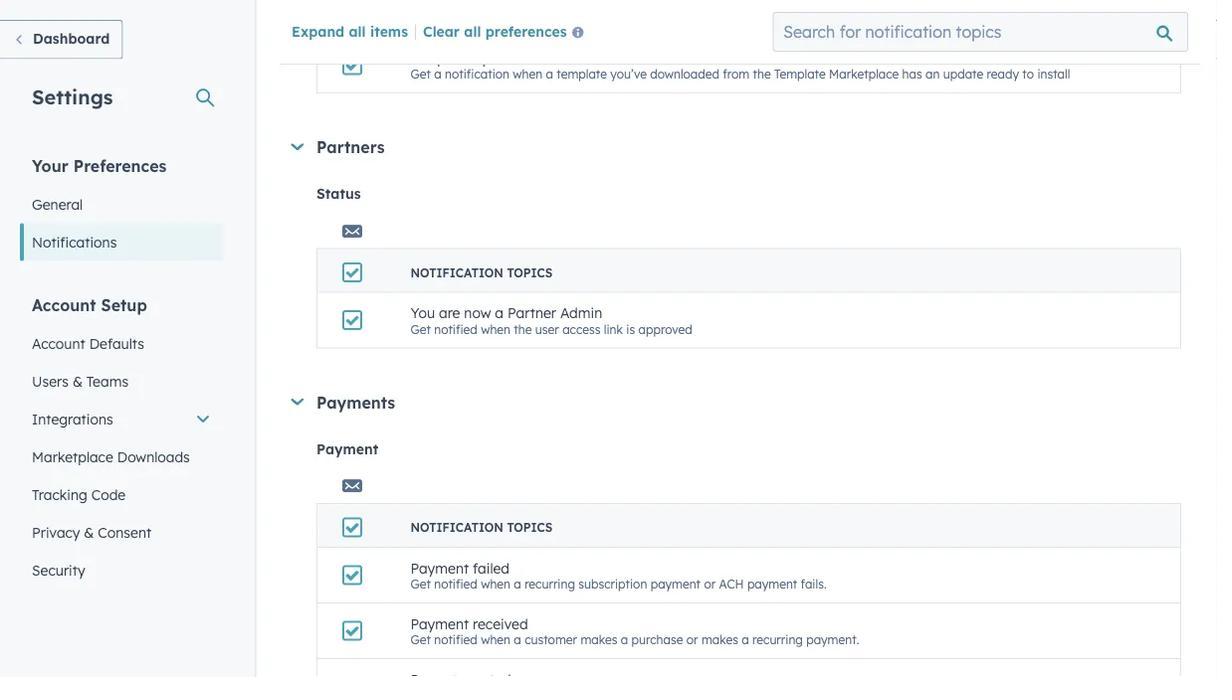 Task type: vqa. For each thing, say whether or not it's contained in the screenshot.
Add button
no



Task type: describe. For each thing, give the bounding box(es) containing it.
defaults
[[89, 335, 144, 352]]

to
[[1022, 66, 1034, 81]]

downloaded
[[650, 66, 719, 81]]

for
[[743, 11, 759, 26]]

access
[[562, 322, 600, 337]]

when inside template update available get a notification when a template you've downloaded from the template marketplace has an update ready to install
[[513, 66, 542, 81]]

when up 'available'
[[513, 11, 542, 26]]

downloads
[[117, 448, 190, 466]]

partners
[[316, 137, 385, 157]]

a down clear
[[434, 66, 441, 81]]

from
[[723, 66, 750, 81]]

you've
[[610, 66, 647, 81]]

notification for payments
[[410, 520, 503, 535]]

marketplace downloads
[[32, 448, 190, 466]]

refund
[[658, 11, 695, 26]]

notification inside template update available get a notification when a template you've downloaded from the template marketplace has an update ready to install
[[445, 66, 509, 81]]

1 horizontal spatial purchase
[[901, 11, 953, 26]]

topics for partners
[[507, 265, 552, 280]]

you
[[410, 304, 435, 322]]

template
[[557, 66, 607, 81]]

the inside you are now a partner admin get notified when the user access link is approved
[[514, 322, 532, 337]]

privacy & consent
[[32, 524, 151, 541]]

get inside payment failed get notified when a recurring subscription payment or ach payment fails.
[[410, 577, 431, 592]]

customer
[[525, 633, 577, 648]]

tracking
[[32, 486, 87, 504]]

& for users
[[73, 373, 83, 390]]

partner
[[507, 304, 556, 322]]

payments
[[316, 393, 395, 412]]

all for clear
[[464, 22, 481, 40]]

link
[[604, 322, 623, 337]]

expand all items
[[292, 22, 408, 40]]

preferences
[[73, 156, 167, 176]]

setup
[[101, 295, 147, 315]]

a right items
[[434, 11, 441, 26]]

now
[[464, 304, 491, 322]]

a down subscription
[[621, 633, 628, 648]]

payment for payment
[[316, 440, 378, 458]]

ach
[[719, 577, 744, 592]]

consent
[[98, 524, 151, 541]]

status
[[316, 185, 361, 203]]

a left customer
[[514, 633, 521, 648]]

marketplace inside "marketplace downloads" link
[[32, 448, 113, 466]]

preferences
[[485, 22, 567, 40]]

topics for payments
[[507, 520, 552, 535]]

when inside payment failed get notified when a recurring subscription payment or ach payment fails.
[[481, 577, 510, 592]]

1 horizontal spatial update
[[943, 66, 983, 81]]

provider
[[557, 11, 603, 26]]

settings
[[32, 84, 113, 109]]

items
[[370, 22, 408, 40]]

clear all preferences button
[[423, 21, 592, 45]]

or inside payment received get notified when a customer makes a purchase or makes a recurring payment.
[[686, 633, 698, 648]]

expand
[[292, 22, 344, 40]]

clear all preferences
[[423, 22, 567, 40]]

expand all items button
[[292, 22, 408, 40]]

payment failed get notified when a recurring subscription payment or ach payment fails.
[[410, 560, 827, 592]]

an
[[925, 66, 940, 81]]

1 notification from the top
[[445, 11, 509, 26]]

teams
[[86, 373, 128, 390]]

notified inside you are now a partner admin get notified when the user access link is approved
[[434, 322, 477, 337]]

users & teams
[[32, 373, 128, 390]]

notifications
[[32, 233, 117, 251]]

dashboard link
[[0, 20, 123, 59]]

get inside you are now a partner admin get notified when the user access link is approved
[[410, 322, 431, 337]]

a left template
[[546, 66, 553, 81]]

notification for partners
[[410, 265, 503, 280]]

a left "refund"
[[647, 11, 655, 26]]

are
[[439, 304, 460, 322]]

get a notification when a provider rejects a refund request for a template marketplace purchase
[[410, 11, 953, 26]]

ready
[[987, 66, 1019, 81]]

failed
[[473, 560, 509, 577]]

the inside template update available get a notification when a template you've downloaded from the template marketplace has an update ready to install
[[753, 66, 771, 81]]

a inside payment failed get notified when a recurring subscription payment or ach payment fails.
[[514, 577, 521, 592]]

2 payment from the left
[[747, 577, 797, 592]]

account setup
[[32, 295, 147, 315]]

recurring inside payment failed get notified when a recurring subscription payment or ach payment fails.
[[525, 577, 575, 592]]

dashboard
[[33, 30, 110, 47]]

caret image
[[291, 143, 304, 150]]

template down clear
[[410, 49, 470, 66]]

account setup element
[[20, 294, 223, 590]]

approved
[[638, 322, 692, 337]]

notified for failed
[[434, 577, 477, 592]]

payment for payment received get notified when a customer makes a purchase or makes a recurring payment.
[[410, 615, 469, 633]]



Task type: locate. For each thing, give the bounding box(es) containing it.
users
[[32, 373, 69, 390]]

0 horizontal spatial payment
[[650, 577, 701, 592]]

purchase up an
[[901, 11, 953, 26]]

2 vertical spatial notified
[[434, 633, 477, 648]]

get left "failed"
[[410, 577, 431, 592]]

a left provider
[[546, 11, 553, 26]]

payment left received
[[410, 615, 469, 633]]

account inside account defaults "link"
[[32, 335, 85, 352]]

the left user
[[514, 322, 532, 337]]

1 vertical spatial or
[[686, 633, 698, 648]]

security link
[[20, 552, 223, 590]]

get down clear
[[410, 66, 431, 81]]

& inside users & teams link
[[73, 373, 83, 390]]

clear
[[423, 22, 460, 40]]

2 makes from the left
[[701, 633, 738, 648]]

a inside you are now a partner admin get notified when the user access link is approved
[[495, 304, 504, 322]]

when
[[513, 11, 542, 26], [513, 66, 542, 81], [481, 322, 510, 337], [481, 577, 510, 592], [481, 633, 510, 648]]

notified inside payment received get notified when a customer makes a purchase or makes a recurring payment.
[[434, 633, 477, 648]]

0 vertical spatial notification
[[410, 265, 503, 280]]

user
[[535, 322, 559, 337]]

notification topics
[[410, 265, 552, 280], [410, 520, 552, 535]]

integrations button
[[20, 401, 223, 438]]

update
[[474, 49, 521, 66], [943, 66, 983, 81]]

payment
[[650, 577, 701, 592], [747, 577, 797, 592]]

notified for received
[[434, 633, 477, 648]]

1 vertical spatial notification
[[445, 66, 509, 81]]

2 all from the left
[[464, 22, 481, 40]]

0 vertical spatial marketplace
[[828, 11, 898, 26]]

notification
[[410, 265, 503, 280], [410, 520, 503, 535]]

caret image
[[291, 399, 304, 406]]

or inside payment failed get notified when a recurring subscription payment or ach payment fails.
[[704, 577, 716, 592]]

notified left partner on the top left
[[434, 322, 477, 337]]

received
[[473, 615, 528, 633]]

a right for at right
[[763, 11, 770, 26]]

0 horizontal spatial recurring
[[525, 577, 575, 592]]

notified down "failed"
[[434, 633, 477, 648]]

template right for at right
[[773, 11, 825, 26]]

get left received
[[410, 633, 431, 648]]

when down preferences
[[513, 66, 542, 81]]

privacy
[[32, 524, 80, 541]]

account up the account defaults
[[32, 295, 96, 315]]

update down clear all preferences button
[[474, 49, 521, 66]]

& right users
[[73, 373, 83, 390]]

your
[[32, 156, 68, 176]]

your preferences
[[32, 156, 167, 176]]

when up received
[[481, 577, 510, 592]]

recurring inside payment received get notified when a customer makes a purchase or makes a recurring payment.
[[752, 633, 803, 648]]

1 vertical spatial notified
[[434, 577, 477, 592]]

topics up "failed"
[[507, 520, 552, 535]]

account for account setup
[[32, 295, 96, 315]]

payment received get notified when a customer makes a purchase or makes a recurring payment.
[[410, 615, 859, 648]]

code
[[91, 486, 126, 504]]

when inside payment received get notified when a customer makes a purchase or makes a recurring payment.
[[481, 633, 510, 648]]

notification topics up "failed"
[[410, 520, 552, 535]]

0 vertical spatial recurring
[[525, 577, 575, 592]]

0 vertical spatial account
[[32, 295, 96, 315]]

general link
[[20, 186, 223, 223]]

integrations
[[32, 410, 113, 428]]

available
[[525, 49, 584, 66]]

all for expand
[[349, 22, 366, 40]]

when left customer
[[481, 633, 510, 648]]

4 get from the top
[[410, 577, 431, 592]]

1 topics from the top
[[507, 265, 552, 280]]

1 vertical spatial recurring
[[752, 633, 803, 648]]

payment inside payment received get notified when a customer makes a purchase or makes a recurring payment.
[[410, 615, 469, 633]]

1 makes from the left
[[581, 633, 617, 648]]

account defaults
[[32, 335, 144, 352]]

notification
[[445, 11, 509, 26], [445, 66, 509, 81]]

notification topics for partners
[[410, 265, 552, 280]]

payment.
[[806, 633, 859, 648]]

get inside payment received get notified when a customer makes a purchase or makes a recurring payment.
[[410, 633, 431, 648]]

update right an
[[943, 66, 983, 81]]

5 get from the top
[[410, 633, 431, 648]]

or left ach
[[704, 577, 716, 592]]

0 vertical spatial &
[[73, 373, 83, 390]]

3 notified from the top
[[434, 633, 477, 648]]

is
[[626, 322, 635, 337]]

all left items
[[349, 22, 366, 40]]

1 account from the top
[[32, 295, 96, 315]]

or
[[704, 577, 716, 592], [686, 633, 698, 648]]

payment inside payment failed get notified when a recurring subscription payment or ach payment fails.
[[410, 560, 469, 577]]

1 horizontal spatial recurring
[[752, 633, 803, 648]]

1 vertical spatial topics
[[507, 520, 552, 535]]

2 account from the top
[[32, 335, 85, 352]]

Search for notification topics search field
[[773, 12, 1188, 52]]

1 horizontal spatial the
[[753, 66, 771, 81]]

2 notified from the top
[[434, 577, 477, 592]]

topics up partner on the top left
[[507, 265, 552, 280]]

2 notification from the top
[[445, 66, 509, 81]]

payment down payments
[[316, 440, 378, 458]]

your preferences element
[[20, 155, 223, 261]]

topics
[[507, 265, 552, 280], [507, 520, 552, 535]]

0 horizontal spatial or
[[686, 633, 698, 648]]

tracking code link
[[20, 476, 223, 514]]

makes
[[581, 633, 617, 648], [701, 633, 738, 648]]

notification up "failed"
[[410, 520, 503, 535]]

rejects
[[607, 11, 644, 26]]

when right are
[[481, 322, 510, 337]]

& right the privacy
[[84, 524, 94, 541]]

3 get from the top
[[410, 322, 431, 337]]

notified up received
[[434, 577, 477, 592]]

notifications link
[[20, 223, 223, 261]]

& inside privacy & consent link
[[84, 524, 94, 541]]

&
[[73, 373, 83, 390], [84, 524, 94, 541]]

template update available get a notification when a template you've downloaded from the template marketplace has an update ready to install
[[410, 49, 1070, 81]]

all inside button
[[464, 22, 481, 40]]

1 notified from the top
[[434, 322, 477, 337]]

0 vertical spatial or
[[704, 577, 716, 592]]

notified inside payment failed get notified when a recurring subscription payment or ach payment fails.
[[434, 577, 477, 592]]

1 all from the left
[[349, 22, 366, 40]]

purchase inside payment received get notified when a customer makes a purchase or makes a recurring payment.
[[632, 633, 683, 648]]

2 notification from the top
[[410, 520, 503, 535]]

notified
[[434, 322, 477, 337], [434, 577, 477, 592], [434, 633, 477, 648]]

& for privacy
[[84, 524, 94, 541]]

get
[[410, 11, 431, 26], [410, 66, 431, 81], [410, 322, 431, 337], [410, 577, 431, 592], [410, 633, 431, 648]]

all right clear
[[464, 22, 481, 40]]

1 horizontal spatial &
[[84, 524, 94, 541]]

1 vertical spatial marketplace
[[829, 66, 899, 81]]

notification topics up now
[[410, 265, 552, 280]]

account for account defaults
[[32, 335, 85, 352]]

0 vertical spatial purchase
[[901, 11, 953, 26]]

notification topics for payments
[[410, 520, 552, 535]]

1 vertical spatial account
[[32, 335, 85, 352]]

0 vertical spatial notified
[[434, 322, 477, 337]]

recurring up customer
[[525, 577, 575, 592]]

all
[[349, 22, 366, 40], [464, 22, 481, 40]]

when inside you are now a partner admin get notified when the user access link is approved
[[481, 322, 510, 337]]

1 vertical spatial notification
[[410, 520, 503, 535]]

1 vertical spatial payment
[[410, 560, 469, 577]]

0 vertical spatial payment
[[316, 440, 378, 458]]

1 vertical spatial purchase
[[632, 633, 683, 648]]

makes right customer
[[581, 633, 617, 648]]

0 vertical spatial the
[[753, 66, 771, 81]]

fails.
[[801, 577, 827, 592]]

a right now
[[495, 304, 504, 322]]

marketplace downloads link
[[20, 438, 223, 476]]

payment left ach
[[650, 577, 701, 592]]

0 horizontal spatial &
[[73, 373, 83, 390]]

0 horizontal spatial the
[[514, 322, 532, 337]]

1 horizontal spatial makes
[[701, 633, 738, 648]]

purchase down subscription
[[632, 633, 683, 648]]

marketplace inside template update available get a notification when a template you've downloaded from the template marketplace has an update ready to install
[[829, 66, 899, 81]]

the right from at the right of page
[[753, 66, 771, 81]]

a right "failed"
[[514, 577, 521, 592]]

0 horizontal spatial makes
[[581, 633, 617, 648]]

2 vertical spatial marketplace
[[32, 448, 113, 466]]

2 notification topics from the top
[[410, 520, 552, 535]]

account
[[32, 295, 96, 315], [32, 335, 85, 352]]

1 horizontal spatial or
[[704, 577, 716, 592]]

1 notification topics from the top
[[410, 265, 552, 280]]

0 horizontal spatial purchase
[[632, 633, 683, 648]]

general
[[32, 196, 83, 213]]

request
[[698, 11, 740, 26]]

account defaults link
[[20, 325, 223, 363]]

payment right ach
[[747, 577, 797, 592]]

0 horizontal spatial update
[[474, 49, 521, 66]]

2 get from the top
[[410, 66, 431, 81]]

users & teams link
[[20, 363, 223, 401]]

tracking code
[[32, 486, 126, 504]]

install
[[1037, 66, 1070, 81]]

payment
[[316, 440, 378, 458], [410, 560, 469, 577], [410, 615, 469, 633]]

1 get from the top
[[410, 11, 431, 26]]

1 vertical spatial &
[[84, 524, 94, 541]]

get inside template update available get a notification when a template you've downloaded from the template marketplace has an update ready to install
[[410, 66, 431, 81]]

payments button
[[290, 393, 1181, 412]]

0 vertical spatial notification
[[445, 11, 509, 26]]

0 vertical spatial topics
[[507, 265, 552, 280]]

1 vertical spatial the
[[514, 322, 532, 337]]

1 horizontal spatial all
[[464, 22, 481, 40]]

1 payment from the left
[[650, 577, 701, 592]]

you are now a partner admin get notified when the user access link is approved
[[410, 304, 692, 337]]

payment left "failed"
[[410, 560, 469, 577]]

template
[[773, 11, 825, 26], [410, 49, 470, 66], [774, 66, 826, 81]]

template right from at the right of page
[[774, 66, 826, 81]]

1 vertical spatial notification topics
[[410, 520, 552, 535]]

marketplace
[[828, 11, 898, 26], [829, 66, 899, 81], [32, 448, 113, 466]]

or down payment failed get notified when a recurring subscription payment or ach payment fails.
[[686, 633, 698, 648]]

subscription
[[578, 577, 647, 592]]

get left are
[[410, 322, 431, 337]]

partners button
[[290, 137, 1181, 157]]

payment for payment failed get notified when a recurring subscription payment or ach payment fails.
[[410, 560, 469, 577]]

1 notification from the top
[[410, 265, 503, 280]]

account up users
[[32, 335, 85, 352]]

1 horizontal spatial payment
[[747, 577, 797, 592]]

a
[[434, 11, 441, 26], [546, 11, 553, 26], [647, 11, 655, 26], [763, 11, 770, 26], [434, 66, 441, 81], [546, 66, 553, 81], [495, 304, 504, 322], [514, 577, 521, 592], [514, 633, 521, 648], [621, 633, 628, 648], [742, 633, 749, 648]]

makes down ach
[[701, 633, 738, 648]]

a down ach
[[742, 633, 749, 648]]

notification up are
[[410, 265, 503, 280]]

recurring
[[525, 577, 575, 592], [752, 633, 803, 648]]

recurring left payment.
[[752, 633, 803, 648]]

purchase
[[901, 11, 953, 26], [632, 633, 683, 648]]

the
[[753, 66, 771, 81], [514, 322, 532, 337]]

0 horizontal spatial all
[[349, 22, 366, 40]]

2 vertical spatial payment
[[410, 615, 469, 633]]

has
[[902, 66, 922, 81]]

0 vertical spatial notification topics
[[410, 265, 552, 280]]

2 topics from the top
[[507, 520, 552, 535]]

privacy & consent link
[[20, 514, 223, 552]]

admin
[[560, 304, 602, 322]]

security
[[32, 562, 85, 579]]

get right items
[[410, 11, 431, 26]]



